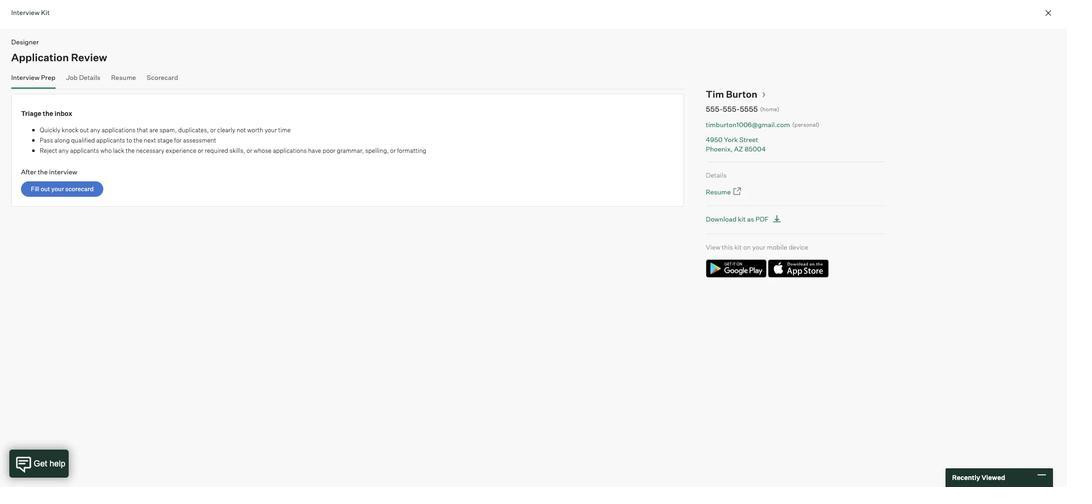 Task type: describe. For each thing, give the bounding box(es) containing it.
prep
[[41, 73, 55, 81]]

designer
[[11, 38, 39, 46]]

interview prep link
[[11, 73, 55, 87]]

necessary
[[136, 147, 165, 154]]

poor
[[323, 147, 336, 154]]

that
[[137, 126, 148, 134]]

timburton1006@gmail.com (personal)
[[706, 120, 820, 128]]

quickly knock out any applications that are spam, duplicates, or clearly not worth your time pass along qualified applicants to the next stage for assessment reject any applicants who lack the necessary experience or required skills, or whose applications have poor grammar, spelling, or formatting
[[40, 126, 427, 154]]

0 vertical spatial resume link
[[111, 73, 136, 87]]

interview
[[49, 168, 77, 176]]

0 horizontal spatial out
[[41, 185, 50, 192]]

tim burton link
[[706, 88, 766, 100]]

knock
[[62, 126, 79, 134]]

or down assessment at the left top
[[198, 147, 204, 154]]

device
[[789, 243, 809, 251]]

are
[[149, 126, 158, 134]]

not
[[237, 126, 246, 134]]

or left 'clearly'
[[210, 126, 216, 134]]

0 horizontal spatial resume
[[111, 73, 136, 81]]

timburton1006@gmail.com
[[706, 120, 791, 128]]

york
[[725, 136, 738, 144]]

az
[[735, 145, 744, 153]]

interview prep
[[11, 73, 55, 81]]

inbox
[[55, 109, 72, 117]]

time
[[278, 126, 291, 134]]

1 vertical spatial resume
[[706, 188, 731, 196]]

scorecard link
[[147, 73, 178, 87]]

4950 york street phoenix, az 85004
[[706, 136, 766, 153]]

close image
[[1044, 7, 1055, 19]]

your inside 'quickly knock out any applications that are spam, duplicates, or clearly not worth your time pass along qualified applicants to the next stage for assessment reject any applicants who lack the necessary experience or required skills, or whose applications have poor grammar, spelling, or formatting'
[[265, 126, 277, 134]]

1 vertical spatial kit
[[735, 243, 742, 251]]

1 horizontal spatial applications
[[273, 147, 307, 154]]

spam,
[[160, 126, 177, 134]]

recently
[[953, 474, 981, 482]]

to
[[127, 137, 132, 144]]

tim
[[706, 88, 725, 100]]

interview kit
[[11, 8, 50, 16]]

job
[[66, 73, 78, 81]]

1 horizontal spatial details
[[706, 171, 727, 179]]

download kit as pdf
[[706, 215, 769, 223]]

triage the inbox
[[21, 109, 72, 117]]

0 horizontal spatial any
[[59, 147, 69, 154]]

or right spelling, in the top left of the page
[[390, 147, 396, 154]]

on
[[744, 243, 751, 251]]

recently viewed
[[953, 474, 1006, 482]]

or right skills,
[[247, 147, 252, 154]]

the right to
[[134, 137, 143, 144]]

job details
[[66, 73, 100, 81]]

5555
[[740, 104, 758, 114]]

kit
[[41, 8, 50, 16]]

experience
[[166, 147, 197, 154]]

pdf
[[756, 215, 769, 223]]

interview for interview prep
[[11, 73, 40, 81]]

(home)
[[761, 106, 780, 113]]

view this kit on your mobile device
[[706, 243, 809, 251]]

download
[[706, 215, 737, 223]]

stage
[[157, 137, 173, 144]]

clearly
[[217, 126, 236, 134]]

0 vertical spatial any
[[90, 126, 100, 134]]

2 555- from the left
[[723, 104, 740, 114]]

along
[[54, 137, 70, 144]]



Task type: vqa. For each thing, say whether or not it's contained in the screenshot.
the &
no



Task type: locate. For each thing, give the bounding box(es) containing it.
applications
[[102, 126, 136, 134], [273, 147, 307, 154]]

1 interview from the top
[[11, 8, 40, 16]]

resume link
[[111, 73, 136, 87], [706, 187, 743, 197]]

tim burton 555-555-5555 (home)
[[706, 88, 780, 114]]

scorecard
[[65, 185, 94, 192]]

after the interview
[[21, 168, 77, 176]]

0 vertical spatial interview
[[11, 8, 40, 16]]

lack
[[113, 147, 124, 154]]

1 vertical spatial out
[[41, 185, 50, 192]]

1 vertical spatial any
[[59, 147, 69, 154]]

the left inbox
[[43, 109, 53, 117]]

or
[[210, 126, 216, 134], [198, 147, 204, 154], [247, 147, 252, 154], [390, 147, 396, 154]]

your down interview
[[51, 185, 64, 192]]

0 horizontal spatial details
[[79, 73, 100, 81]]

interview left prep
[[11, 73, 40, 81]]

0 horizontal spatial your
[[51, 185, 64, 192]]

scorecard
[[147, 73, 178, 81]]

1 vertical spatial applications
[[273, 147, 307, 154]]

555- down tim
[[706, 104, 723, 114]]

0 vertical spatial details
[[79, 73, 100, 81]]

application
[[11, 51, 69, 63]]

0 horizontal spatial applications
[[102, 126, 136, 134]]

for
[[174, 137, 182, 144]]

2 vertical spatial your
[[753, 243, 766, 251]]

this
[[722, 243, 733, 251]]

1 vertical spatial your
[[51, 185, 64, 192]]

your left the time
[[265, 126, 277, 134]]

as
[[748, 215, 755, 223]]

resume link up 'download'
[[706, 187, 743, 197]]

1 vertical spatial applicants
[[70, 147, 99, 154]]

assessment
[[183, 137, 216, 144]]

out right fill
[[41, 185, 50, 192]]

0 vertical spatial resume
[[111, 73, 136, 81]]

who
[[100, 147, 112, 154]]

worth
[[247, 126, 263, 134]]

any up "qualified"
[[90, 126, 100, 134]]

1 horizontal spatial resume
[[706, 188, 731, 196]]

whose
[[254, 147, 272, 154]]

have
[[308, 147, 322, 154]]

1 horizontal spatial resume link
[[706, 187, 743, 197]]

kit
[[739, 215, 746, 223], [735, 243, 742, 251]]

applications down the time
[[273, 147, 307, 154]]

(personal)
[[793, 121, 820, 128]]

download kit as pdf link
[[706, 213, 785, 225]]

out
[[80, 126, 89, 134], [41, 185, 50, 192]]

job details link
[[66, 73, 100, 87]]

1 vertical spatial details
[[706, 171, 727, 179]]

any down "along"
[[59, 147, 69, 154]]

street
[[740, 136, 759, 144]]

the down to
[[126, 147, 135, 154]]

details
[[79, 73, 100, 81], [706, 171, 727, 179]]

any
[[90, 126, 100, 134], [59, 147, 69, 154]]

quickly
[[40, 126, 60, 134]]

fill
[[31, 185, 39, 192]]

next
[[144, 137, 156, 144]]

the
[[43, 109, 53, 117], [134, 137, 143, 144], [126, 147, 135, 154], [38, 168, 48, 176]]

applications up to
[[102, 126, 136, 134]]

2 horizontal spatial your
[[753, 243, 766, 251]]

resume left scorecard
[[111, 73, 136, 81]]

85004
[[745, 145, 766, 153]]

kit left the on
[[735, 243, 742, 251]]

resume link left scorecard 'link'
[[111, 73, 136, 87]]

interview for interview kit
[[11, 8, 40, 16]]

details right 'job'
[[79, 73, 100, 81]]

0 vertical spatial kit
[[739, 215, 746, 223]]

required
[[205, 147, 228, 154]]

1 horizontal spatial any
[[90, 126, 100, 134]]

kit left as in the top of the page
[[739, 215, 746, 223]]

out inside 'quickly knock out any applications that are spam, duplicates, or clearly not worth your time pass along qualified applicants to the next stage for assessment reject any applicants who lack the necessary experience or required skills, or whose applications have poor grammar, spelling, or formatting'
[[80, 126, 89, 134]]

mobile
[[767, 243, 788, 251]]

view
[[706, 243, 721, 251]]

your right the on
[[753, 243, 766, 251]]

0 vertical spatial your
[[265, 126, 277, 134]]

1 555- from the left
[[706, 104, 723, 114]]

applicants up who
[[96, 137, 125, 144]]

fill out your scorecard
[[31, 185, 94, 192]]

after
[[21, 168, 36, 176]]

review
[[71, 51, 107, 63]]

skills,
[[230, 147, 245, 154]]

phoenix,
[[706, 145, 733, 153]]

formatting
[[397, 147, 427, 154]]

fill out your scorecard link
[[21, 181, 104, 197]]

pass
[[40, 137, 53, 144]]

spelling,
[[365, 147, 389, 154]]

reject
[[40, 147, 57, 154]]

0 vertical spatial applications
[[102, 126, 136, 134]]

0 horizontal spatial resume link
[[111, 73, 136, 87]]

1 horizontal spatial your
[[265, 126, 277, 134]]

applicants down "qualified"
[[70, 147, 99, 154]]

resume up 'download'
[[706, 188, 731, 196]]

interview
[[11, 8, 40, 16], [11, 73, 40, 81]]

applicants
[[96, 137, 125, 144], [70, 147, 99, 154]]

1 vertical spatial resume link
[[706, 187, 743, 197]]

resume
[[111, 73, 136, 81], [706, 188, 731, 196]]

0 vertical spatial out
[[80, 126, 89, 134]]

555-
[[706, 104, 723, 114], [723, 104, 740, 114]]

your
[[265, 126, 277, 134], [51, 185, 64, 192], [753, 243, 766, 251]]

interview left kit
[[11, 8, 40, 16]]

grammar,
[[337, 147, 364, 154]]

application review
[[11, 51, 107, 63]]

1 vertical spatial interview
[[11, 73, 40, 81]]

viewed
[[982, 474, 1006, 482]]

details down phoenix,
[[706, 171, 727, 179]]

out up "qualified"
[[80, 126, 89, 134]]

the right after
[[38, 168, 48, 176]]

0 vertical spatial applicants
[[96, 137, 125, 144]]

555- down tim burton link
[[723, 104, 740, 114]]

duplicates,
[[178, 126, 209, 134]]

2 interview from the top
[[11, 73, 40, 81]]

burton
[[727, 88, 758, 100]]

1 horizontal spatial out
[[80, 126, 89, 134]]

triage
[[21, 109, 41, 117]]

timburton1006@gmail.com link
[[706, 120, 791, 129]]

qualified
[[71, 137, 95, 144]]

4950
[[706, 136, 723, 144]]



